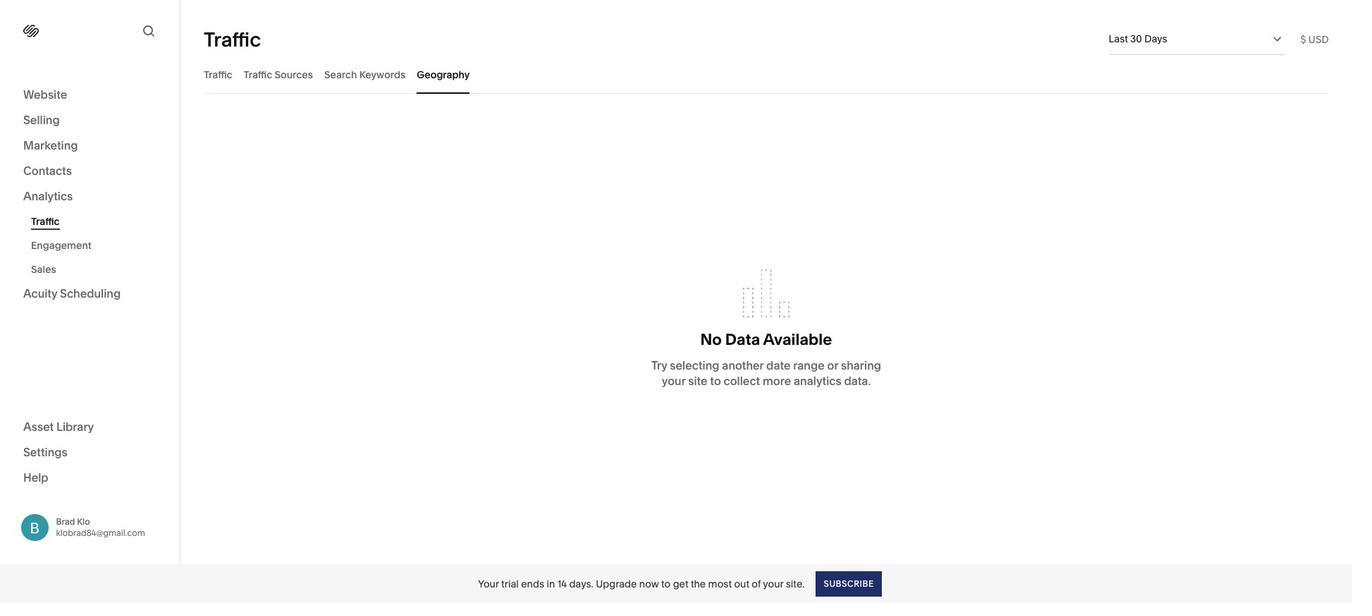 Task type: vqa. For each thing, say whether or not it's contained in the screenshot.
Data. at the bottom of the page
yes



Task type: locate. For each thing, give the bounding box(es) containing it.
analytics
[[794, 374, 842, 388]]

brad
[[56, 516, 75, 527]]

to
[[710, 374, 721, 388], [662, 577, 671, 590]]

1 vertical spatial your
[[763, 577, 784, 590]]

days.
[[569, 577, 594, 590]]

0 vertical spatial your
[[662, 374, 686, 388]]

traffic link
[[31, 209, 164, 233]]

30
[[1131, 32, 1143, 45]]

tab list
[[204, 55, 1329, 94]]

trial
[[502, 577, 519, 590]]

geography
[[417, 68, 470, 81]]

0 horizontal spatial to
[[662, 577, 671, 590]]

engagement link
[[31, 233, 164, 257]]

settings link
[[23, 444, 157, 461]]

your down try
[[662, 374, 686, 388]]

subscribe button
[[816, 571, 882, 596]]

acuity
[[23, 286, 57, 300]]

selecting
[[670, 358, 720, 372]]

geography button
[[417, 55, 470, 94]]

traffic button
[[204, 55, 232, 94]]

klo
[[77, 516, 90, 527]]

no
[[701, 330, 722, 349]]

traffic left sources
[[244, 68, 272, 81]]

analytics
[[23, 189, 73, 203]]

try selecting another date range or sharing your site to collect more analytics data.
[[652, 358, 882, 388]]

contacts
[[23, 164, 72, 178]]

site
[[688, 374, 708, 388]]

to right site
[[710, 374, 721, 388]]

traffic left 'traffic sources'
[[204, 68, 232, 81]]

your right the of
[[763, 577, 784, 590]]

asset library link
[[23, 419, 157, 436]]

asset
[[23, 419, 54, 433]]

your trial ends in 14 days. upgrade now to get the most out of your site.
[[478, 577, 805, 590]]

1 horizontal spatial your
[[763, 577, 784, 590]]

help
[[23, 470, 48, 484]]

traffic
[[204, 27, 261, 51], [204, 68, 232, 81], [244, 68, 272, 81], [31, 215, 60, 228]]

your inside try selecting another date range or sharing your site to collect more analytics data.
[[662, 374, 686, 388]]

0 vertical spatial to
[[710, 374, 721, 388]]

traffic sources
[[244, 68, 313, 81]]

1 horizontal spatial to
[[710, 374, 721, 388]]

brad klo klobrad84@gmail.com
[[56, 516, 145, 538]]

search keywords
[[324, 68, 406, 81]]

usd
[[1309, 33, 1329, 45]]

data.
[[845, 374, 871, 388]]

the
[[691, 577, 706, 590]]

date
[[767, 358, 791, 372]]

0 horizontal spatial your
[[662, 374, 686, 388]]

your
[[662, 374, 686, 388], [763, 577, 784, 590]]

tab list containing traffic
[[204, 55, 1329, 94]]

your
[[478, 577, 499, 590]]

settings
[[23, 445, 68, 459]]

get
[[673, 577, 689, 590]]

in
[[547, 577, 555, 590]]

site.
[[786, 577, 805, 590]]

scheduling
[[60, 286, 121, 300]]

contacts link
[[23, 163, 157, 180]]

upgrade
[[596, 577, 637, 590]]

more
[[763, 374, 792, 388]]

last 30 days
[[1109, 32, 1168, 45]]

marketing link
[[23, 138, 157, 154]]

to left get
[[662, 577, 671, 590]]



Task type: describe. For each thing, give the bounding box(es) containing it.
selling link
[[23, 112, 157, 129]]

collect
[[724, 374, 760, 388]]

subscribe
[[824, 578, 874, 589]]

traffic sources button
[[244, 55, 313, 94]]

traffic down analytics at the top left
[[31, 215, 60, 228]]

1 vertical spatial to
[[662, 577, 671, 590]]

last 30 days button
[[1109, 23, 1286, 54]]

marketing
[[23, 138, 78, 152]]

klobrad84@gmail.com
[[56, 527, 145, 538]]

out
[[734, 577, 750, 590]]

sources
[[275, 68, 313, 81]]

asset library
[[23, 419, 94, 433]]

of
[[752, 577, 761, 590]]

sharing
[[841, 358, 882, 372]]

available
[[764, 330, 833, 349]]

library
[[56, 419, 94, 433]]

range
[[794, 358, 825, 372]]

another
[[722, 358, 764, 372]]

analytics link
[[23, 188, 157, 205]]

acuity scheduling link
[[23, 286, 157, 303]]

$ usd
[[1301, 33, 1329, 45]]

to inside try selecting another date range or sharing your site to collect more analytics data.
[[710, 374, 721, 388]]

engagement
[[31, 239, 91, 252]]

ends
[[521, 577, 545, 590]]

search keywords button
[[324, 55, 406, 94]]

sales link
[[31, 257, 164, 281]]

try
[[652, 358, 668, 372]]

traffic inside button
[[244, 68, 272, 81]]

keywords
[[360, 68, 406, 81]]

acuity scheduling
[[23, 286, 121, 300]]

website link
[[23, 87, 157, 104]]

$
[[1301, 33, 1307, 45]]

most
[[709, 577, 732, 590]]

or
[[828, 358, 839, 372]]

website
[[23, 87, 67, 102]]

help link
[[23, 469, 48, 485]]

selling
[[23, 113, 60, 127]]

14
[[558, 577, 567, 590]]

last
[[1109, 32, 1129, 45]]

data
[[726, 330, 761, 349]]

no data available
[[701, 330, 833, 349]]

traffic up traffic button
[[204, 27, 261, 51]]

days
[[1145, 32, 1168, 45]]

sales
[[31, 263, 56, 276]]

now
[[640, 577, 659, 590]]

search
[[324, 68, 357, 81]]



